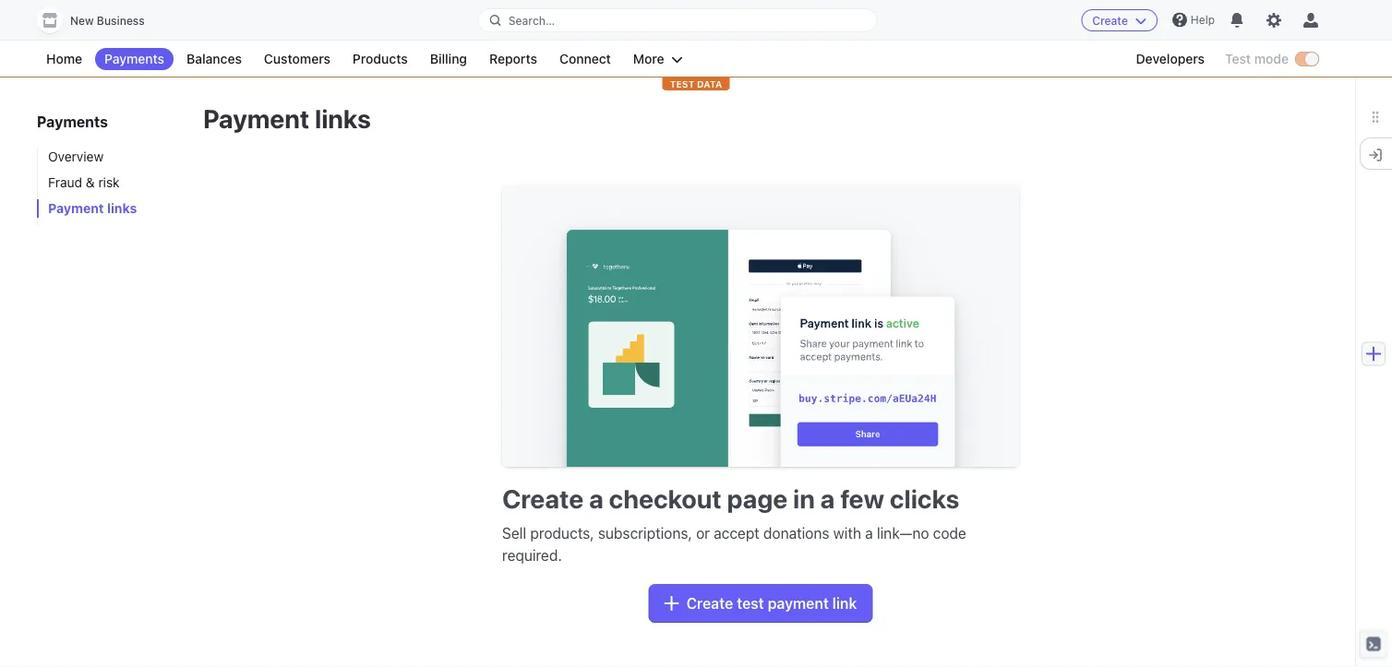 Task type: locate. For each thing, give the bounding box(es) containing it.
Search… text field
[[479, 9, 877, 32]]

1 horizontal spatial create
[[687, 595, 733, 613]]

search…
[[508, 14, 555, 27]]

a
[[589, 484, 604, 514], [821, 484, 835, 514], [865, 525, 873, 543]]

0 vertical spatial create
[[1093, 14, 1128, 27]]

required.
[[502, 547, 562, 565]]

1 horizontal spatial payment links
[[203, 103, 371, 133]]

payments down "business" at the left top of the page
[[104, 51, 164, 66]]

0 vertical spatial payment
[[203, 103, 309, 133]]

with
[[833, 525, 861, 543]]

Search… search field
[[479, 9, 877, 32]]

link
[[833, 595, 857, 613]]

or
[[696, 525, 710, 543]]

create
[[1093, 14, 1128, 27], [502, 484, 584, 514], [687, 595, 733, 613]]

0 horizontal spatial a
[[589, 484, 604, 514]]

0 horizontal spatial links
[[107, 201, 137, 216]]

test mode
[[1225, 51, 1289, 66]]

connect link
[[550, 48, 620, 70]]

products,
[[530, 525, 594, 543]]

links
[[315, 103, 371, 133], [107, 201, 137, 216]]

links down products link
[[315, 103, 371, 133]]

create inside button
[[1093, 14, 1128, 27]]

a right with
[[865, 525, 873, 543]]

payments up overview
[[37, 113, 108, 131]]

create test payment link
[[687, 595, 857, 613]]

0 horizontal spatial create
[[502, 484, 584, 514]]

0 vertical spatial links
[[315, 103, 371, 133]]

connect
[[560, 51, 611, 66]]

1 horizontal spatial a
[[821, 484, 835, 514]]

1 vertical spatial payment links
[[48, 201, 137, 216]]

page
[[727, 484, 788, 514]]

create button
[[1081, 9, 1158, 31]]

payments
[[104, 51, 164, 66], [37, 113, 108, 131]]

few
[[841, 484, 885, 514]]

test
[[1225, 51, 1251, 66]]

payment links down customers link
[[203, 103, 371, 133]]

create up "products,"
[[502, 484, 584, 514]]

new business
[[70, 14, 145, 27]]

payment links down &
[[48, 201, 137, 216]]

payment down customers link
[[203, 103, 309, 133]]

a right in
[[821, 484, 835, 514]]

fraud & risk
[[48, 175, 120, 190]]

checkout
[[609, 484, 722, 514]]

payment links
[[203, 103, 371, 133], [48, 201, 137, 216]]

2 horizontal spatial a
[[865, 525, 873, 543]]

accept
[[714, 525, 760, 543]]

billing
[[430, 51, 467, 66]]

create for create
[[1093, 14, 1128, 27]]

reports link
[[480, 48, 547, 70]]

2 vertical spatial create
[[687, 595, 733, 613]]

fraud
[[48, 175, 82, 190]]

1 vertical spatial payments
[[37, 113, 108, 131]]

test data
[[670, 78, 722, 89]]

1 horizontal spatial payment
[[203, 103, 309, 133]]

2 horizontal spatial create
[[1093, 14, 1128, 27]]

0 vertical spatial payment links
[[203, 103, 371, 133]]

a up "products,"
[[589, 484, 604, 514]]

create up the developers link
[[1093, 14, 1128, 27]]

1 vertical spatial links
[[107, 201, 137, 216]]

developers
[[1136, 51, 1205, 66]]

payments link
[[95, 48, 174, 70]]

overview
[[48, 149, 104, 164]]

in
[[793, 484, 815, 514]]

balances
[[187, 51, 242, 66]]

0 horizontal spatial payment links
[[48, 201, 137, 216]]

links down fraud & risk 'link'
[[107, 201, 137, 216]]

risk
[[98, 175, 120, 190]]

help
[[1191, 13, 1215, 26]]

0 horizontal spatial payment
[[48, 201, 104, 216]]

create a checkout page in a few clicks
[[502, 484, 960, 514]]

1 vertical spatial create
[[502, 484, 584, 514]]

payment down fraud & risk
[[48, 201, 104, 216]]

customers
[[264, 51, 331, 66]]

reports
[[489, 51, 537, 66]]

donations
[[764, 525, 830, 543]]

create left the test
[[687, 595, 733, 613]]

data
[[697, 78, 722, 89]]

payment
[[203, 103, 309, 133], [48, 201, 104, 216]]



Task type: vqa. For each thing, say whether or not it's contained in the screenshot.
Rule at the top left of page
no



Task type: describe. For each thing, give the bounding box(es) containing it.
payment
[[768, 595, 829, 613]]

payment links link
[[37, 199, 185, 218]]

more button
[[624, 48, 692, 70]]

1 vertical spatial payment
[[48, 201, 104, 216]]

test
[[737, 595, 764, 613]]

subscriptions,
[[598, 525, 692, 543]]

more
[[633, 51, 664, 66]]

a inside "sell products, subscriptions, or accept donations with a link—no code required."
[[865, 525, 873, 543]]

fraud & risk link
[[37, 174, 185, 192]]

new business button
[[37, 7, 163, 33]]

overview link
[[37, 148, 185, 166]]

sell products, subscriptions, or accept donations with a link—no code required.
[[502, 525, 967, 565]]

&
[[86, 175, 95, 190]]

create for create test payment link
[[687, 595, 733, 613]]

home
[[46, 51, 82, 66]]

products
[[353, 51, 408, 66]]

customers link
[[255, 48, 340, 70]]

0 vertical spatial payments
[[104, 51, 164, 66]]

balances link
[[177, 48, 251, 70]]

products link
[[343, 48, 417, 70]]

create test payment link link
[[650, 586, 872, 622]]

code
[[933, 525, 967, 543]]

test
[[670, 78, 695, 89]]

billing link
[[421, 48, 476, 70]]

clicks
[[890, 484, 960, 514]]

home link
[[37, 48, 91, 70]]

developers link
[[1127, 48, 1214, 70]]

create for create a checkout page in a few clicks
[[502, 484, 584, 514]]

mode
[[1255, 51, 1289, 66]]

help button
[[1165, 5, 1223, 35]]

1 horizontal spatial links
[[315, 103, 371, 133]]

new
[[70, 14, 94, 27]]

business
[[97, 14, 145, 27]]

link—no
[[877, 525, 929, 543]]

sell
[[502, 525, 526, 543]]



